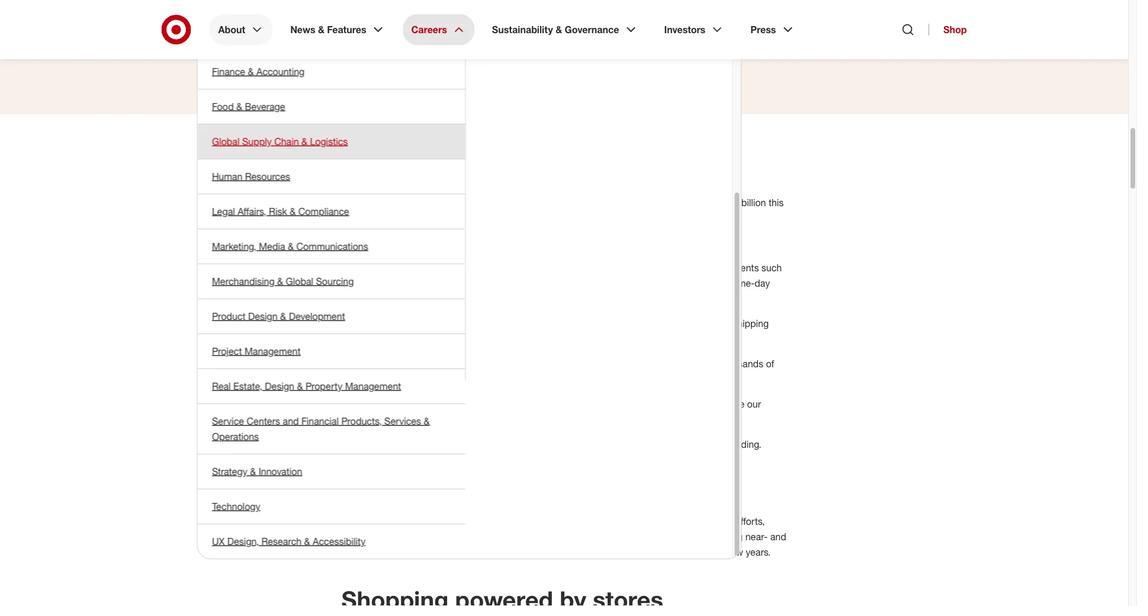 Task type: locate. For each thing, give the bounding box(es) containing it.
enhance down we've
[[516, 531, 553, 542]]

our inside to make our same-day services more convenient than ever.
[[748, 398, 761, 410]]

1 vertical spatial with
[[541, 438, 558, 450]]

in left fact,
[[573, 197, 581, 208]]

our up $4
[[681, 181, 695, 193]]

0 vertical spatial we
[[604, 197, 616, 208]]

more down what
[[469, 237, 491, 249]]

1 horizontal spatial shopping
[[697, 181, 737, 193]]

doubled
[[547, 515, 582, 527]]

such inside ~175 stores updated by year's end, ranging from full remodels to the addition of enhancements such as
[[762, 262, 782, 273]]

even right it
[[671, 438, 691, 450]]

investors link
[[656, 14, 733, 45]]

1 horizontal spatial we
[[604, 197, 616, 208]]

resources
[[245, 171, 290, 182]]

0 horizontal spatial in
[[462, 181, 470, 193]]

2 horizontal spatial the
[[692, 546, 705, 558]]

efficiency down 6
[[387, 333, 428, 345]]

0 horizontal spatial efficiency
[[387, 333, 428, 345]]

and left "thousands"
[[701, 358, 717, 369]]

2 horizontal spatial by
[[585, 318, 595, 329]]

2 vertical spatial than
[[512, 414, 531, 425]]

& down "new enhancements such as"
[[424, 415, 430, 427]]

0 vertical spatial efficiency
[[387, 333, 428, 345]]

management up the new
[[345, 380, 401, 392]]

0 vertical spatial enhance
[[642, 181, 678, 193]]

property
[[305, 380, 342, 392]]

guests
[[502, 212, 530, 224]]

same- down the new
[[356, 414, 383, 425]]

what
[[462, 212, 483, 224]]

2 vertical spatial make
[[637, 438, 660, 450]]

0 vertical spatial make
[[415, 197, 438, 208]]

enhancements inside ~175 stores updated by year's end, ranging from full remodels to the addition of enhancements such as
[[696, 262, 759, 273]]

while
[[691, 531, 712, 542]]

ever. up the improving our target circle loyalty program with enhancements to make it even more rewarding.
[[533, 414, 553, 425]]

0 horizontal spatial same-
[[356, 414, 383, 425]]

target down services
[[417, 438, 443, 450]]

in
[[462, 181, 470, 193], [560, 237, 568, 249], [605, 546, 613, 558]]

news & features link
[[282, 14, 394, 45]]

and down keep
[[396, 197, 412, 208]]

1 horizontal spatial enhancements
[[561, 438, 624, 450]]

and right shops
[[612, 277, 628, 289]]

1 vertical spatial in
[[573, 197, 581, 208]]

more up coming on the top of page
[[427, 212, 449, 224]]

design right estate,
[[265, 380, 294, 392]]

by right the joy
[[461, 358, 471, 369]]

to inside ~175 stores updated by year's end, ranging from full remodels to the addition of enhancements such as
[[621, 262, 630, 273]]

shopping up $5
[[697, 181, 737, 193]]

program
[[502, 438, 538, 450]]

1 vertical spatial by
[[585, 318, 595, 329]]

we down "capabilities,"
[[604, 197, 616, 208]]

2 horizontal spatial or
[[517, 358, 525, 369]]

enhancements up for
[[696, 262, 759, 273]]

& left property
[[297, 380, 303, 392]]

0 vertical spatial shopping
[[697, 181, 737, 193]]

services.
[[399, 293, 437, 304]]

logistics
[[310, 136, 348, 147]]

& right risk at left top
[[290, 206, 296, 217]]

we'll
[[398, 153, 428, 170]]

2 vertical spatial by
[[461, 358, 471, 369]]

our right increase
[[717, 318, 730, 329]]

0 vertical spatial the
[[632, 262, 646, 273]]

0 vertical spatial as
[[356, 277, 366, 289]]

to down "experiences"
[[362, 212, 371, 224]]

across
[[396, 373, 425, 385]]

1 vertical spatial same-
[[356, 414, 383, 425]]

marketing, media & communications
[[212, 241, 368, 252]]

2 vertical spatial the
[[692, 546, 705, 558]]

remodels
[[579, 262, 619, 273]]

1 horizontal spatial such
[[762, 262, 782, 273]]

with inside "as we enhance our shopping experience, we've doubled down with our enterprise efficiency efforts, which aim to simplify our operations and enhance our team and guest experience while fueling near- and long-term growth. our goal is to achieve $2 billion to $3 billion in cost savings over the next few years."
[[610, 515, 628, 527]]

by inside "opening by the end of 2026 to increase our shipping speed, efficiency and capacity."
[[585, 318, 595, 329]]

delivering affordable joy by launching or expanding more than 10
[[356, 358, 634, 369]]

0 horizontal spatial as
[[356, 277, 366, 289]]

compliance
[[298, 206, 349, 217]]

day up shipping
[[755, 277, 770, 289]]

category
[[468, 373, 505, 385]]

1 horizontal spatial the
[[632, 262, 646, 273]]

efficiency inside "opening by the end of 2026 to increase our shipping speed, efficiency and capacity."
[[387, 333, 428, 345]]

best
[[580, 153, 609, 170]]

our up guest
[[631, 515, 644, 527]]

management
[[244, 345, 300, 357], [345, 380, 401, 392]]

0 vertical spatial with
[[404, 318, 421, 329]]

by
[[447, 262, 457, 273], [585, 318, 595, 329], [461, 358, 471, 369]]

0 horizontal spatial such
[[443, 398, 464, 410]]

of up capacity
[[685, 262, 694, 273]]

and right centers
[[283, 415, 299, 427]]

to inside to make our same-day services more convenient than ever.
[[711, 398, 719, 410]]

same- inside to make our same-day services more convenient than ever.
[[356, 414, 383, 425]]

or down year's
[[463, 277, 477, 289]]

1 horizontal spatial in
[[560, 237, 568, 249]]

product design & development
[[212, 310, 345, 322]]

more up capacity.
[[443, 318, 465, 329]]

invest
[[651, 197, 676, 208]]

0 vertical spatial target
[[440, 197, 466, 208]]

1 vertical spatial such
[[443, 398, 464, 410]]

the down while
[[692, 546, 705, 558]]

years.
[[746, 546, 771, 558]]

even right deliver
[[404, 212, 424, 224]]

we'll
[[378, 181, 396, 193]]

more inside to make our same-day services more convenient than ever.
[[439, 414, 460, 425]]

~175
[[356, 262, 377, 273]]

in left the 'cost'
[[605, 546, 613, 558]]

1 horizontal spatial or
[[463, 277, 477, 289]]

ever.
[[551, 197, 570, 208], [533, 414, 553, 425]]

1 vertical spatial day
[[383, 414, 398, 425]]

global left supply
[[212, 136, 239, 147]]

capabilities,
[[589, 181, 639, 193]]

target inside 'to do it, we'll keep investing in priority areas that build our capabilities, enhance our shopping experiences and make target more relevant than ever. in fact, we plan to invest $4 billion to $5 billion this year to deliver even more of what our guests love most. that includes …'
[[440, 197, 466, 208]]

1 horizontal spatial management
[[345, 380, 401, 392]]

1 vertical spatial design
[[265, 380, 294, 392]]

~20
[[356, 237, 372, 249]]

the inside "as we enhance our shopping experience, we've doubled down with our enterprise efficiency efforts, which aim to simplify our operations and enhance our team and guest experience while fueling near- and long-term growth. our goal is to achieve $2 billion to $3 billion in cost savings over the next few years."
[[692, 546, 705, 558]]

it
[[663, 438, 668, 450]]

1 vertical spatial than
[[600, 358, 618, 369]]

our down "thousands"
[[748, 398, 761, 410]]

1 vertical spatial ever.
[[533, 414, 553, 425]]

with left 6
[[404, 318, 421, 329]]

0 vertical spatial management
[[244, 345, 300, 357]]

and right near-
[[771, 531, 787, 542]]

more up circle
[[439, 414, 460, 425]]

the left end
[[598, 318, 611, 329]]

end
[[614, 318, 630, 329]]

0 horizontal spatial management
[[244, 345, 300, 357]]

1 horizontal spatial day
[[755, 277, 770, 289]]

same- right for
[[728, 277, 755, 289]]

more
[[469, 197, 491, 208], [427, 212, 449, 224], [469, 237, 491, 249], [443, 318, 465, 329], [575, 358, 597, 369], [439, 414, 460, 425], [694, 438, 715, 450]]

& inside service centers and financial products, services & operations
[[424, 415, 430, 427]]

1 horizontal spatial enhance
[[516, 531, 553, 542]]

finance & accounting link
[[198, 55, 465, 89]]

the inside ~175 stores updated by year's end, ranging from full remodels to the addition of enhancements such as
[[632, 262, 646, 273]]

1 vertical spatial stores
[[380, 262, 406, 273]]

of right end
[[633, 318, 641, 329]]

and thousands of products across our multi-category portfolio.
[[356, 358, 775, 385]]

our inside and thousands of products across our multi-category portfolio.
[[427, 373, 441, 385]]

affordable
[[401, 358, 443, 369]]

1 vertical spatial or
[[432, 318, 440, 329]]

we've
[[520, 515, 544, 527]]

project management
[[212, 345, 300, 357]]

merchandising & global sourcing link
[[198, 264, 465, 299]]

of
[[451, 212, 459, 224], [685, 262, 694, 273], [633, 318, 641, 329], [766, 358, 775, 369]]

make down investing
[[415, 197, 438, 208]]

target down investing
[[440, 197, 466, 208]]

and inside service centers and financial products, services & operations
[[283, 415, 299, 427]]

1 horizontal spatial same-
[[728, 277, 755, 289]]

1 vertical spatial the
[[598, 318, 611, 329]]

in
[[342, 153, 354, 170], [573, 197, 581, 208]]

or up portfolio.
[[517, 358, 525, 369]]

0 horizontal spatial day
[[383, 414, 398, 425]]

human resources link
[[198, 159, 465, 194]]

and inside shop-in-shops and expanded capacity for same-day fulfillment services.
[[612, 277, 628, 289]]

to right the remodels
[[621, 262, 630, 273]]

1 horizontal spatial efficiency
[[693, 515, 733, 527]]

aim
[[369, 531, 384, 542]]

with
[[404, 318, 421, 329], [541, 438, 558, 450], [610, 515, 628, 527]]

services
[[384, 415, 421, 427]]

and down expanding with 6 or more sortation centers
[[430, 333, 446, 345]]

ever. inside 'to do it, we'll keep investing in priority areas that build our capabilities, enhance our shopping experiences and make target more relevant than ever. in fact, we plan to invest $4 billion to $5 billion this year to deliver even more of what our guests love most. that includes …'
[[551, 197, 570, 208]]

make left it
[[637, 438, 660, 450]]

enhancements up services
[[378, 398, 441, 410]]

plan
[[619, 197, 637, 208]]

day left services
[[383, 414, 398, 425]]

0 vertical spatial day
[[755, 277, 770, 289]]

0 vertical spatial by
[[447, 262, 457, 273]]

0 horizontal spatial by
[[447, 262, 457, 273]]

ux design, research & accessibility link
[[198, 524, 465, 559]]

0 vertical spatial even
[[404, 212, 424, 224]]

more down priority
[[469, 197, 491, 208]]

1 horizontal spatial by
[[461, 358, 471, 369]]

by left year's
[[447, 262, 457, 273]]

than inside to make our same-day services more convenient than ever.
[[512, 414, 531, 425]]

food
[[212, 101, 234, 112]]

enhance up invest
[[642, 181, 678, 193]]

efficiency inside "as we enhance our shopping experience, we've doubled down with our enterprise efficiency efforts, which aim to simplify our operations and enhance our team and guest experience while fueling near- and long-term growth. our goal is to achieve $2 billion to $3 billion in cost savings over the next few years."
[[693, 515, 733, 527]]

legal affairs, risk & compliance
[[212, 206, 349, 217]]

by right opening
[[585, 318, 595, 329]]

with up guest
[[610, 515, 628, 527]]

billion
[[691, 197, 715, 208], [742, 197, 766, 208], [527, 546, 552, 558], [578, 546, 603, 558]]

in up to
[[342, 153, 354, 170]]

0 horizontal spatial enhance
[[370, 515, 406, 527]]

careers
[[412, 24, 447, 35]]

to up rewarding.
[[711, 398, 719, 410]]

our inside "opening by the end of 2026 to increase our shipping speed, efficiency and capacity."
[[717, 318, 730, 329]]

2 vertical spatial in
[[605, 546, 613, 558]]

& right chain
[[301, 136, 307, 147]]

efficiency
[[387, 333, 428, 345], [693, 515, 733, 527]]

site navigation element
[[0, 0, 1138, 606]]

fact,
[[583, 197, 602, 208]]

1 vertical spatial enhancements
[[378, 398, 441, 410]]

delivering
[[356, 358, 398, 369]]

1 vertical spatial in
[[560, 237, 568, 249]]

enhancements down to make our same-day services more convenient than ever.
[[561, 438, 624, 450]]

design
[[248, 310, 277, 322], [265, 380, 294, 392]]

management down product design & development
[[244, 345, 300, 357]]

stores right new
[[395, 237, 421, 249]]

the up expanded
[[632, 262, 646, 273]]

0 vertical spatial global
[[212, 136, 239, 147]]

expanded
[[631, 277, 673, 289]]

stores right ~175
[[380, 262, 406, 273]]

neighborhoods
[[493, 237, 558, 249]]

new
[[356, 398, 375, 410]]

the
[[632, 262, 646, 273], [598, 318, 611, 329], [692, 546, 705, 558]]

1 horizontal spatial with
[[541, 438, 558, 450]]

1 vertical spatial make
[[722, 398, 745, 410]]

2 horizontal spatial with
[[610, 515, 628, 527]]

by inside ~175 stores updated by year's end, ranging from full remodels to the addition of enhancements such as
[[447, 262, 457, 273]]

or
[[463, 277, 477, 289], [432, 318, 440, 329], [517, 358, 525, 369]]

food & beverage link
[[198, 89, 465, 124]]

0 vertical spatial such
[[762, 262, 782, 273]]

2 horizontal spatial in
[[605, 546, 613, 558]]

0 vertical spatial or
[[463, 277, 477, 289]]

2 vertical spatial with
[[610, 515, 628, 527]]

few
[[729, 546, 744, 558]]

capacity.
[[449, 333, 486, 345]]

media
[[259, 241, 285, 252]]

in left priority
[[462, 181, 470, 193]]

0 vertical spatial ever.
[[551, 197, 570, 208]]

in inside "as we enhance our shopping experience, we've doubled down with our enterprise efficiency efforts, which aim to simplify our operations and enhance our team and guest experience while fueling near- and long-term growth. our goal is to achieve $2 billion to $3 billion in cost savings over the next few years."
[[605, 546, 613, 558]]

or right 6
[[432, 318, 440, 329]]

1 horizontal spatial as
[[466, 398, 476, 410]]

our right build
[[573, 181, 587, 193]]

with right program
[[541, 438, 558, 450]]

2 horizontal spatial make
[[722, 398, 745, 410]]

2 horizontal spatial enhance
[[642, 181, 678, 193]]

shopping down driving efficiencies to fuel growth
[[426, 515, 465, 527]]

technology
[[212, 501, 260, 512]]

service centers and financial products, services & operations
[[212, 415, 430, 442]]

as down ~175
[[356, 277, 366, 289]]

expanding
[[356, 318, 401, 329]]

of right "thousands"
[[766, 358, 775, 369]]

0 horizontal spatial enhancements
[[378, 398, 441, 410]]

products
[[356, 373, 394, 385]]

0 horizontal spatial shopping
[[426, 515, 465, 527]]

1 horizontal spatial make
[[637, 438, 660, 450]]

0 vertical spatial in
[[462, 181, 470, 193]]

and down down
[[596, 531, 612, 542]]

ever. down build
[[551, 197, 570, 208]]

1 vertical spatial management
[[345, 380, 401, 392]]

make up rewarding.
[[722, 398, 745, 410]]

we inside 'to do it, we'll keep investing in priority areas that build our capabilities, enhance our shopping experiences and make target more relevant than ever. in fact, we plan to invest $4 billion to $5 billion this year to deliver even more of what our guests love most. that includes …'
[[604, 197, 616, 208]]

1 vertical spatial efficiency
[[693, 515, 733, 527]]

1 vertical spatial as
[[466, 398, 476, 410]]

loyalty
[[473, 438, 500, 450]]

1 vertical spatial we
[[355, 515, 367, 527]]

2 horizontal spatial enhancements
[[696, 262, 759, 273]]

growth
[[521, 487, 569, 504]]

more left rewarding.
[[694, 438, 715, 450]]

of left what
[[451, 212, 459, 224]]

our
[[573, 181, 587, 193], [681, 181, 695, 193], [485, 212, 499, 224], [717, 318, 730, 329], [427, 373, 441, 385], [748, 398, 761, 410], [401, 438, 414, 450], [409, 515, 423, 527], [631, 515, 644, 527], [433, 531, 447, 542], [555, 531, 569, 542]]

0 horizontal spatial make
[[415, 197, 438, 208]]

as up convenient
[[466, 398, 476, 410]]

centers
[[511, 318, 545, 329]]

2 vertical spatial or
[[517, 358, 525, 369]]

2 vertical spatial enhancements
[[561, 438, 624, 450]]

than up program
[[512, 414, 531, 425]]

keep
[[399, 181, 419, 193]]

and inside 'to do it, we'll keep investing in priority areas that build our capabilities, enhance our shopping experiences and make target more relevant than ever. in fact, we plan to invest $4 billion to $5 billion this year to deliver even more of what our guests love most. that includes …'
[[396, 197, 412, 208]]

0 horizontal spatial or
[[432, 318, 440, 329]]

0 vertical spatial stores
[[395, 237, 421, 249]]

to right 2026
[[667, 318, 676, 329]]

portfolio.
[[508, 373, 546, 385]]

our down affordable
[[427, 373, 441, 385]]

to inside "opening by the end of 2026 to increase our shipping speed, efficiency and capacity."
[[667, 318, 676, 329]]

and
[[396, 197, 412, 208], [612, 277, 628, 289], [430, 333, 446, 345], [701, 358, 717, 369], [283, 415, 299, 427], [498, 531, 514, 542], [596, 531, 612, 542], [771, 531, 787, 542]]

0 vertical spatial enhancements
[[696, 262, 759, 273]]

day inside to make our same-day services more convenient than ever.
[[383, 414, 398, 425]]

areas
[[504, 181, 528, 193]]

0 vertical spatial than
[[529, 197, 548, 208]]

0 horizontal spatial with
[[404, 318, 421, 329]]

2 vertical spatial enhance
[[516, 531, 553, 542]]

0 horizontal spatial the
[[598, 318, 611, 329]]

such
[[762, 262, 782, 273], [443, 398, 464, 410]]

1 vertical spatial global
[[286, 276, 313, 287]]

0 vertical spatial same-
[[728, 277, 755, 289]]

we right as
[[355, 515, 367, 527]]

1 vertical spatial shopping
[[426, 515, 465, 527]]

0 horizontal spatial in
[[342, 153, 354, 170]]

than for 10
[[600, 358, 618, 369]]

1 horizontal spatial even
[[671, 438, 691, 450]]

in left 2023.
[[560, 237, 568, 249]]

shopping inside "as we enhance our shopping experience, we've doubled down with our enterprise efficiency efforts, which aim to simplify our operations and enhance our team and guest experience while fueling near- and long-term growth. our goal is to achieve $2 billion to $3 billion in cost savings over the next few years."
[[426, 515, 465, 527]]

0 horizontal spatial global
[[212, 136, 239, 147]]

& right 'food'
[[236, 101, 242, 112]]



Task type: vqa. For each thing, say whether or not it's contained in the screenshot.
team
yes



Task type: describe. For each thing, give the bounding box(es) containing it.
chain
[[274, 136, 299, 147]]

1 horizontal spatial global
[[286, 276, 313, 287]]

investing
[[422, 181, 460, 193]]

shopping inside 'to do it, we'll keep investing in priority areas that build our capabilities, enhance our shopping experiences and make target more relevant than ever. in fact, we plan to invest $4 billion to $5 billion this year to deliver even more of what our guests love most. that includes …'
[[697, 181, 737, 193]]

team
[[572, 531, 593, 542]]

ranging
[[508, 262, 540, 273]]

enhance inside 'to do it, we'll keep investing in priority areas that build our capabilities, enhance our shopping experiences and make target more relevant than ever. in fact, we plan to invest $4 billion to $5 billion this year to deliver even more of what our guests love most. that includes …'
[[642, 181, 678, 193]]

operations
[[212, 431, 259, 442]]

risk
[[269, 206, 287, 217]]

than for ever.
[[512, 414, 531, 425]]

shop
[[944, 24, 967, 35]]

project
[[212, 345, 242, 357]]

& left development
[[280, 310, 286, 322]]

ux
[[212, 536, 224, 547]]

love
[[533, 212, 550, 224]]

1 vertical spatial even
[[671, 438, 691, 450]]

end,
[[487, 262, 505, 273]]

services
[[401, 414, 436, 425]]

which
[[342, 531, 367, 542]]

to right is
[[468, 546, 477, 558]]

2023.
[[570, 237, 594, 249]]

make inside to make our same-day services more convenient than ever.
[[722, 398, 745, 410]]

increase
[[678, 318, 714, 329]]

and up achieve
[[498, 531, 514, 542]]

accounting
[[256, 66, 304, 77]]

beverage
[[245, 101, 285, 112]]

design,
[[227, 536, 259, 547]]

research
[[261, 536, 301, 547]]

…
[[638, 212, 648, 224]]

fueling
[[715, 531, 743, 542]]

cornell
[[498, 19, 546, 36]]

in inside 'to do it, we'll keep investing in priority areas that build our capabilities, enhance our shopping experiences and make target more relevant than ever. in fact, we plan to invest $4 billion to $5 billion this year to deliver even more of what our guests love most. that includes …'
[[573, 197, 581, 208]]

stores inside ~175 stores updated by year's end, ranging from full remodels to the addition of enhancements such as
[[380, 262, 406, 273]]

our right what
[[485, 212, 499, 224]]

and inside and thousands of products across our multi-category portfolio.
[[701, 358, 717, 369]]

our down the doubled
[[555, 531, 569, 542]]

even inside 'to do it, we'll keep investing in priority areas that build our capabilities, enhance our shopping experiences and make target more relevant than ever. in fact, we plan to invest $4 billion to $5 billion this year to deliver even more of what our guests love most. that includes …'
[[404, 212, 424, 224]]

sortation
[[467, 318, 508, 329]]

6
[[424, 318, 429, 329]]

thousands
[[719, 358, 764, 369]]

sustainability & governance link
[[484, 14, 647, 45]]

speed,
[[356, 333, 385, 345]]

down
[[584, 515, 608, 527]]

to left $3
[[554, 546, 563, 558]]

deliver
[[373, 212, 401, 224]]

affairs,
[[237, 206, 266, 217]]

our down services
[[401, 438, 414, 450]]

0 vertical spatial design
[[248, 310, 277, 322]]

global supply chain & logistics link
[[198, 124, 465, 159]]

management inside 'link'
[[345, 380, 401, 392]]

0 vertical spatial in
[[342, 153, 354, 170]]

real
[[212, 380, 231, 392]]

press link
[[743, 14, 804, 45]]

10
[[621, 358, 631, 369]]

design inside 'link'
[[265, 380, 294, 392]]

news & features
[[290, 24, 367, 35]]

updated
[[409, 262, 444, 273]]

billion down team
[[578, 546, 603, 558]]

make inside 'to do it, we'll keep investing in priority areas that build our capabilities, enhance our shopping experiences and make target more relevant than ever. in fact, we plan to invest $4 billion to $5 billion this year to deliver even more of what our guests love most. that includes …'
[[415, 197, 438, 208]]

very
[[547, 153, 576, 170]]

$3
[[565, 546, 575, 558]]

fuel
[[492, 487, 517, 504]]

it,
[[368, 181, 375, 193]]

billion right $5
[[742, 197, 766, 208]]

simplify
[[398, 531, 431, 542]]

near-
[[746, 531, 768, 542]]

multi-
[[444, 373, 468, 385]]

billion right $4
[[691, 197, 715, 208]]

ever. inside to make our same-day services more convenient than ever.
[[533, 414, 553, 425]]

to left it
[[626, 438, 635, 450]]

we inside "as we enhance our shopping experience, we've doubled down with our enterprise efficiency efforts, which aim to simplify our operations and enhance our team and guest experience while fueling near- and long-term growth. our goal is to achieve $2 billion to $3 billion in cost savings over the next few years."
[[355, 515, 367, 527]]

& right strategy
[[250, 466, 256, 477]]

strategy & innovation link
[[198, 454, 465, 489]]

& inside 'link'
[[290, 206, 296, 217]]

to up …
[[640, 197, 648, 208]]

& left governance
[[556, 24, 562, 35]]

experience
[[641, 531, 688, 542]]

strategy
[[212, 466, 247, 477]]

that
[[579, 212, 598, 224]]

full
[[564, 262, 577, 273]]

over
[[671, 546, 689, 558]]

of inside "opening by the end of 2026 to increase our shipping speed, efficiency and capacity."
[[633, 318, 641, 329]]

of inside and thousands of products across our multi-category portfolio.
[[766, 358, 775, 369]]

careers link
[[403, 14, 475, 45]]

same- inside shop-in-shops and expanded capacity for same-day fulfillment services.
[[728, 277, 755, 289]]

launching
[[473, 358, 514, 369]]

the inside "opening by the end of 2026 to increase our shipping speed, efficiency and capacity."
[[598, 318, 611, 329]]

fulfillment
[[356, 293, 397, 304]]

2026
[[643, 318, 664, 329]]

do
[[354, 181, 365, 193]]

of inside 'to do it, we'll keep investing in priority areas that build our capabilities, enhance our shopping experiences and make target more relevant than ever. in fact, we plan to invest $4 billion to $5 billion this year to deliver even more of what our guests love most. that includes …'
[[451, 212, 459, 224]]

~175 stores updated by year's end, ranging from full remodels to the addition of enhancements such as
[[356, 262, 782, 289]]

enterprise
[[647, 515, 690, 527]]

communications
[[296, 241, 368, 252]]

as inside ~175 stores updated by year's end, ranging from full remodels to the addition of enhancements such as
[[356, 277, 366, 289]]

term
[[364, 546, 383, 558]]

product
[[212, 310, 245, 322]]

merchandising
[[212, 276, 274, 287]]

legal affairs, risk & compliance link
[[198, 194, 465, 229]]

& up product design & development
[[277, 276, 283, 287]]

sourcing
[[316, 276, 354, 287]]

press
[[751, 24, 776, 35]]

efforts,
[[736, 515, 765, 527]]

real estate, design & property management link
[[198, 369, 465, 404]]

centers
[[246, 415, 280, 427]]

by for ranging
[[447, 262, 457, 273]]

& inside 'link'
[[297, 380, 303, 392]]

our up simplify
[[409, 515, 423, 527]]

as
[[342, 515, 352, 527]]

project management link
[[198, 334, 465, 369]]

to right aim
[[387, 531, 395, 542]]

of inside ~175 stores updated by year's end, ranging from full remodels to the addition of enhancements such as
[[685, 262, 694, 273]]

to right coming on the top of page
[[458, 237, 466, 249]]

to left $5
[[718, 197, 726, 208]]

sustainability & governance
[[492, 24, 619, 35]]

$2
[[514, 546, 524, 558]]

~20 new stores coming to more neighborhoods in 2023.
[[356, 237, 594, 249]]

& right finance
[[248, 66, 254, 77]]

to left fuel at the left bottom of the page
[[474, 487, 488, 504]]

1 vertical spatial target
[[417, 438, 443, 450]]

brian cornell
[[458, 19, 546, 36]]

than inside 'to do it, we'll keep investing in priority areas that build our capabilities, enhance our shopping experiences and make target more relevant than ever. in fact, we plan to invest $4 billion to $5 billion this year to deliver even more of what our guests love most. that includes …'
[[529, 197, 548, 208]]

priority
[[472, 181, 502, 193]]

by for expanding
[[461, 358, 471, 369]]

& right news
[[318, 24, 325, 35]]

our up goal
[[433, 531, 447, 542]]

to do it, we'll keep investing in priority areas that build our capabilities, enhance our shopping experiences and make target more relevant than ever. in fact, we plan to invest $4 billion to $5 billion this year to deliver even more of what our guests love most. that includes …
[[342, 181, 784, 224]]

finance
[[212, 66, 245, 77]]

more right expanding
[[575, 358, 597, 369]]

& right research
[[304, 536, 310, 547]]

build
[[549, 181, 570, 193]]

expanding
[[528, 358, 572, 369]]

in inside 'to do it, we'll keep investing in priority areas that build our capabilities, enhance our shopping experiences and make target more relevant than ever. in fact, we plan to invest $4 billion to $5 billion this year to deliver even more of what our guests love most. that includes …'
[[462, 181, 470, 193]]

& right media
[[288, 241, 294, 252]]

improving
[[356, 438, 398, 450]]

is
[[459, 546, 466, 558]]

investors
[[665, 24, 706, 35]]

and inside "opening by the end of 2026 to increase our shipping speed, efficiency and capacity."
[[430, 333, 446, 345]]

our
[[420, 546, 435, 558]]

technology link
[[198, 489, 465, 524]]

day inside shop-in-shops and expanded capacity for same-day fulfillment services.
[[755, 277, 770, 289]]

shop link
[[929, 24, 967, 36]]

billion right $2
[[527, 546, 552, 558]]

1 vertical spatial enhance
[[370, 515, 406, 527]]



